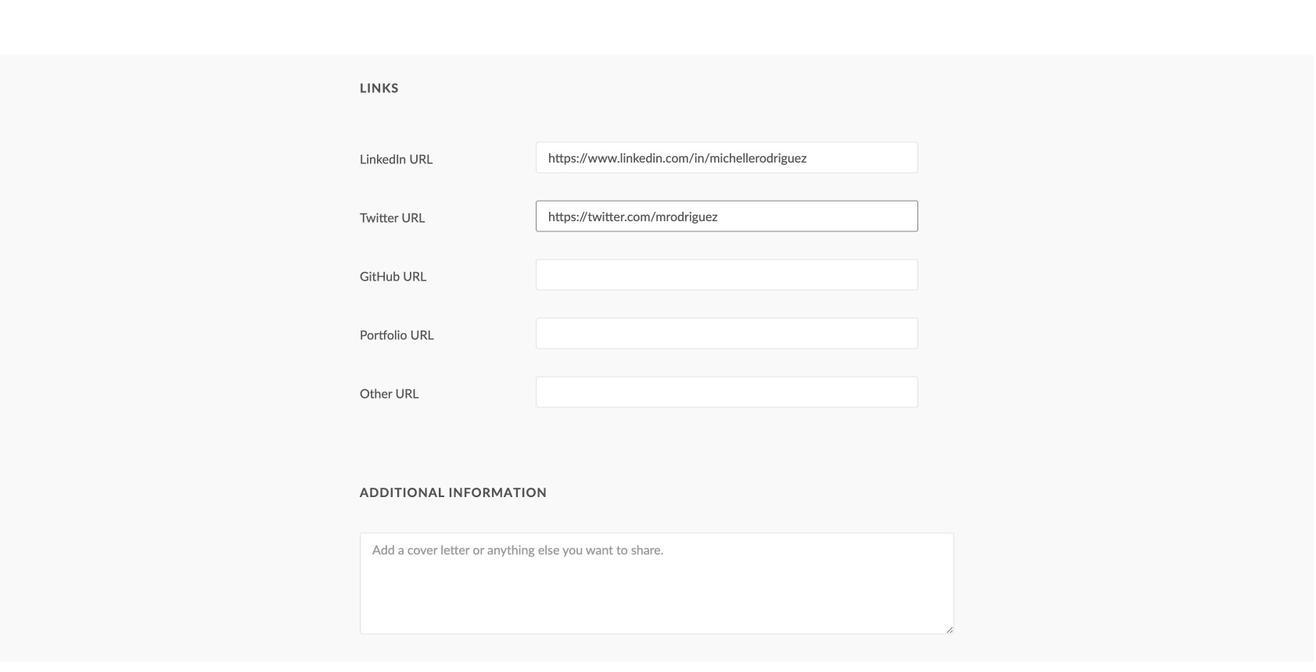 Task type: vqa. For each thing, say whether or not it's contained in the screenshot.
NuvoAir logo
no



Task type: locate. For each thing, give the bounding box(es) containing it.
None text field
[[536, 0, 919, 3], [536, 142, 919, 173], [536, 201, 919, 232], [536, 259, 919, 291], [536, 318, 919, 349], [536, 377, 919, 408], [536, 0, 919, 3], [536, 142, 919, 173], [536, 201, 919, 232], [536, 259, 919, 291], [536, 318, 919, 349], [536, 377, 919, 408]]

Add a cover letter or anything else you want to share. text field
[[360, 533, 955, 635]]



